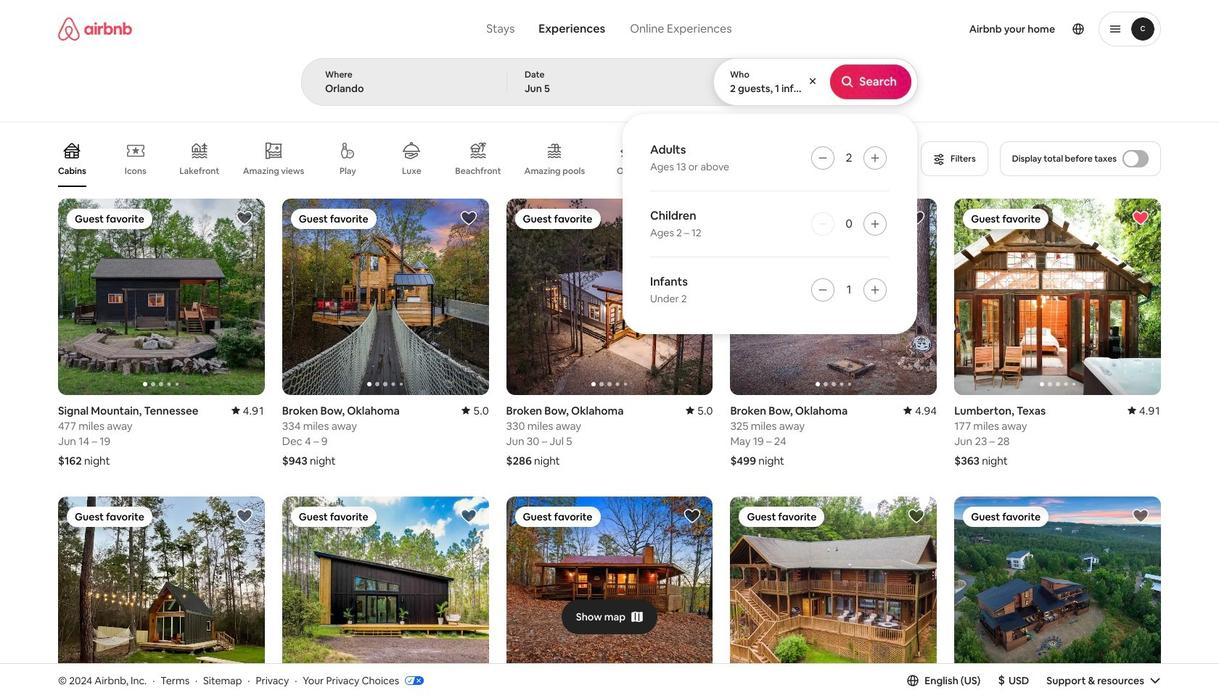 Task type: describe. For each thing, give the bounding box(es) containing it.
add to wishlist: montgomery, texas image
[[236, 508, 253, 525]]

2 add to wishlist: broken bow, oklahoma image from the left
[[908, 210, 925, 227]]

0 horizontal spatial add to wishlist: broken bow, oklahoma image
[[460, 210, 477, 227]]

profile element
[[755, 0, 1161, 58]]

add to wishlist: pace, florida image
[[460, 508, 477, 525]]

remove from wishlist: lumberton, texas image
[[1132, 210, 1150, 227]]

Search destinations search field
[[325, 82, 483, 95]]

1 add to wishlist: broken bow, oklahoma image from the left
[[684, 210, 701, 227]]

add to wishlist: signal mountain, tennessee image
[[236, 210, 253, 227]]



Task type: locate. For each thing, give the bounding box(es) containing it.
None search field
[[301, 0, 918, 335]]

group
[[58, 131, 917, 187], [58, 199, 265, 395], [282, 199, 489, 395], [506, 199, 713, 395], [730, 199, 937, 395], [954, 199, 1161, 395], [58, 497, 265, 693], [282, 497, 489, 693], [506, 497, 713, 693], [730, 497, 937, 693], [954, 497, 1161, 693]]

add to wishlist: broken bow, oklahoma image
[[460, 210, 477, 227], [684, 508, 701, 525], [1132, 508, 1150, 525]]

1 horizontal spatial add to wishlist: broken bow, oklahoma image
[[908, 210, 925, 227]]

what can we help you find? tab list
[[474, 13, 617, 45]]

add to wishlist: broken bow, oklahoma image
[[684, 210, 701, 227], [908, 210, 925, 227]]

2 horizontal spatial add to wishlist: broken bow, oklahoma image
[[1132, 508, 1150, 525]]

add to wishlist: pittsburg, texas image
[[908, 508, 925, 525]]

0 horizontal spatial add to wishlist: broken bow, oklahoma image
[[684, 210, 701, 227]]

1 horizontal spatial add to wishlist: broken bow, oklahoma image
[[684, 508, 701, 525]]



Task type: vqa. For each thing, say whether or not it's contained in the screenshot.
MM/DD/YYYY text box
no



